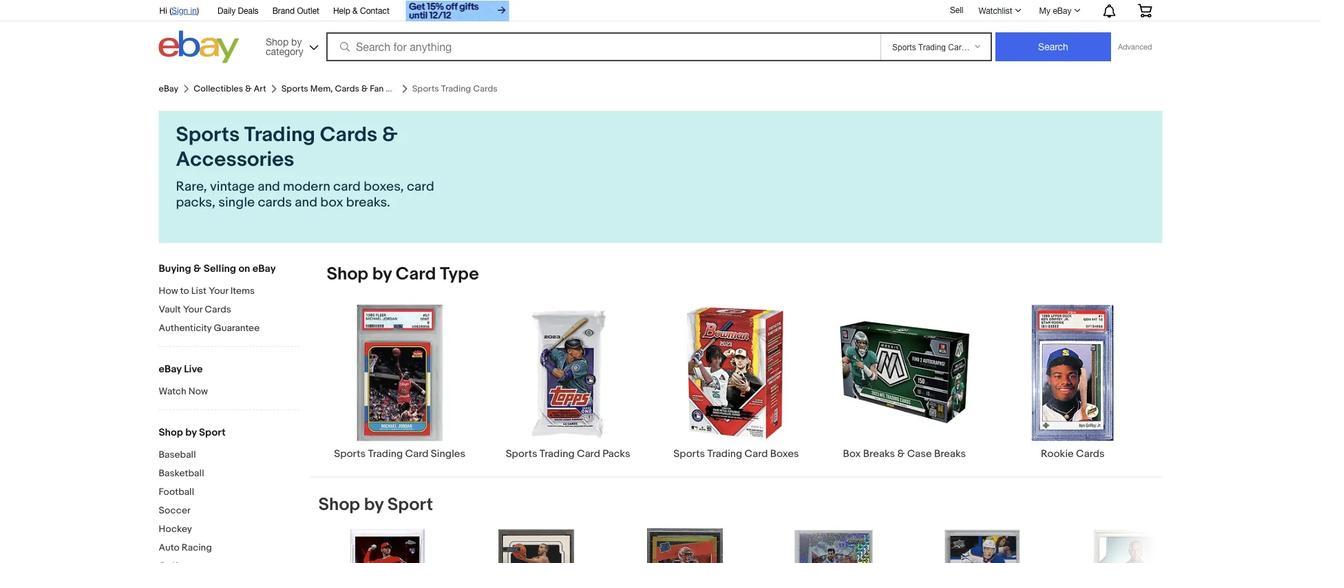 Task type: describe. For each thing, give the bounding box(es) containing it.
& inside the account navigation
[[353, 6, 358, 15]]

items
[[231, 285, 255, 297]]

my ebay
[[1040, 6, 1072, 15]]

hockey
[[159, 523, 192, 535]]

sports for sports trading card singles
[[334, 448, 366, 460]]

now
[[189, 386, 208, 397]]

vault your cards link
[[159, 304, 300, 317]]

account navigation
[[152, 0, 1163, 23]]

sports trading card packs
[[506, 448, 631, 460]]

single
[[218, 195, 255, 211]]

guarantee
[[214, 322, 260, 334]]

live
[[184, 363, 203, 375]]

by inside the 'shop by category'
[[291, 36, 302, 47]]

daily deals link
[[218, 3, 259, 19]]

)
[[197, 6, 199, 15]]

0 horizontal spatial and
[[258, 179, 280, 195]]

buying
[[159, 262, 191, 275]]

outlet
[[297, 6, 320, 15]]

help
[[333, 6, 350, 15]]

type
[[440, 263, 479, 285]]

basketball image
[[481, 527, 591, 563]]

sports trading card singles link
[[316, 302, 484, 460]]

sports trading cards & accessories rare, vintage and modern card boxes, card packs, single cards and box breaks.
[[176, 123, 434, 211]]

selling
[[204, 262, 236, 275]]

card for singles
[[405, 448, 429, 460]]

hockey image
[[927, 527, 1038, 563]]

collectibles & art link
[[194, 84, 266, 94]]

racing
[[182, 542, 212, 554]]

accessories
[[176, 147, 295, 172]]

sports mem, cards & fan shop
[[281, 84, 407, 94]]

sell link
[[944, 5, 970, 15]]

baseball basketball football soccer hockey auto racing
[[159, 449, 212, 554]]

football link
[[159, 486, 300, 499]]

trading for singles
[[368, 448, 403, 460]]

hi ( sign in )
[[159, 6, 199, 15]]

boxes
[[771, 448, 800, 460]]

1 card from the left
[[333, 179, 361, 195]]

sell
[[951, 5, 964, 15]]

ebay left collectibles
[[159, 84, 179, 94]]

art
[[254, 84, 266, 94]]

trading for boxes
[[708, 448, 743, 460]]

daily deals
[[218, 6, 259, 15]]

soccer link
[[159, 505, 300, 518]]

collectibles
[[194, 84, 243, 94]]

baseball
[[159, 449, 196, 461]]

packs,
[[176, 195, 216, 211]]

daily
[[218, 6, 236, 15]]

trading for packs
[[540, 448, 575, 460]]

ebay link
[[159, 84, 179, 94]]

soccer image
[[779, 527, 889, 563]]

watchlist
[[979, 6, 1013, 15]]

shop by category button
[[260, 31, 322, 60]]

card for type
[[396, 263, 436, 285]]

boxes,
[[364, 179, 404, 195]]

0 vertical spatial sport
[[199, 426, 226, 439]]

category
[[266, 45, 304, 57]]

how to list your items link
[[159, 285, 300, 298]]

advanced link
[[1112, 33, 1160, 61]]

list
[[191, 285, 207, 297]]

sports trading card singles
[[334, 448, 466, 460]]

box breaks & case breaks
[[844, 448, 967, 460]]

buying & selling on ebay
[[159, 262, 276, 275]]

ebay live
[[159, 363, 203, 375]]

authenticity guarantee link
[[159, 322, 300, 335]]

& left the art
[[245, 84, 252, 94]]

trading for &
[[244, 123, 315, 147]]

1 breaks from the left
[[864, 448, 895, 460]]

sports trading card packs link
[[484, 302, 653, 460]]

sports mem, cards & fan shop link
[[281, 84, 407, 94]]

sign
[[172, 6, 188, 15]]

baseball link
[[159, 449, 300, 462]]

authenticity
[[159, 322, 212, 334]]

auto racing image
[[1076, 527, 1186, 563]]

help & contact
[[333, 6, 390, 15]]

your shopping cart image
[[1138, 4, 1153, 17]]

in
[[191, 6, 197, 15]]

sports for sports trading cards & accessories rare, vintage and modern card boxes, card packs, single cards and box breaks.
[[176, 123, 240, 147]]

main content containing shop by card type
[[310, 263, 1200, 563]]

baseball image
[[332, 527, 443, 563]]

my ebay link
[[1032, 2, 1087, 19]]

shop inside the 'shop by category'
[[266, 36, 289, 47]]

mem,
[[310, 84, 333, 94]]

box
[[844, 448, 861, 460]]

brand
[[273, 6, 295, 15]]

rare,
[[176, 179, 207, 195]]

contact
[[360, 6, 390, 15]]

advanced
[[1119, 42, 1153, 51]]

cards
[[258, 195, 292, 211]]



Task type: vqa. For each thing, say whether or not it's contained in the screenshot.
WATCH NOW
yes



Task type: locate. For each thing, give the bounding box(es) containing it.
sport
[[199, 426, 226, 439], [388, 494, 433, 516]]

cards right "rookie"
[[1077, 448, 1105, 460]]

sports for sports trading card packs
[[506, 448, 538, 460]]

shop by card type
[[327, 263, 479, 285]]

shop
[[266, 36, 289, 47], [386, 84, 407, 94], [327, 263, 369, 285], [159, 426, 183, 439], [319, 494, 360, 516]]

card left the packs
[[577, 448, 601, 460]]

auto
[[159, 542, 180, 554]]

how to list your items vault your cards authenticity guarantee
[[159, 285, 260, 334]]

1 horizontal spatial shop by sport
[[319, 494, 433, 516]]

sport inside main content
[[388, 494, 433, 516]]

cards right mem,
[[335, 84, 360, 94]]

my
[[1040, 6, 1051, 15]]

0 horizontal spatial your
[[183, 304, 203, 315]]

help & contact link
[[333, 3, 390, 19]]

case
[[908, 448, 932, 460]]

ebay right on
[[253, 262, 276, 275]]

sport up baseball image
[[388, 494, 433, 516]]

cards inside how to list your items vault your cards authenticity guarantee
[[205, 304, 231, 315]]

hi
[[159, 6, 167, 15]]

trading down the art
[[244, 123, 315, 147]]

& inside list
[[898, 448, 905, 460]]

& right help
[[353, 6, 358, 15]]

card left the boxes,
[[333, 179, 361, 195]]

your right list
[[209, 285, 228, 297]]

sports for sports trading card boxes
[[674, 448, 705, 460]]

football
[[159, 486, 194, 498]]

1 horizontal spatial sport
[[388, 494, 433, 516]]

cards inside sports trading cards & accessories rare, vintage and modern card boxes, card packs, single cards and box breaks.
[[320, 123, 378, 147]]

soccer
[[159, 505, 191, 517]]

cards down the how to list your items link
[[205, 304, 231, 315]]

by
[[291, 36, 302, 47], [372, 263, 392, 285], [185, 426, 197, 439], [364, 494, 384, 516]]

& left case on the right bottom of page
[[898, 448, 905, 460]]

(
[[170, 6, 172, 15]]

rookie cards link
[[989, 302, 1158, 460]]

watch now
[[159, 386, 208, 397]]

& inside sports trading cards & accessories rare, vintage and modern card boxes, card packs, single cards and box breaks.
[[382, 123, 398, 147]]

list inside main content
[[310, 302, 1163, 477]]

shop by category banner
[[152, 0, 1163, 67]]

brand outlet link
[[273, 3, 320, 19]]

& down the fan at the top of page
[[382, 123, 398, 147]]

trading left boxes
[[708, 448, 743, 460]]

rookie cards
[[1041, 448, 1105, 460]]

to
[[180, 285, 189, 297]]

card
[[396, 263, 436, 285], [405, 448, 429, 460], [577, 448, 601, 460], [745, 448, 768, 460]]

breaks
[[864, 448, 895, 460], [935, 448, 967, 460]]

card for boxes
[[745, 448, 768, 460]]

your down list
[[183, 304, 203, 315]]

shop by sport up baseball image
[[319, 494, 433, 516]]

None submit
[[996, 32, 1112, 61]]

watch
[[159, 386, 186, 397]]

trading left singles
[[368, 448, 403, 460]]

box
[[321, 195, 343, 211]]

2 card from the left
[[407, 179, 434, 195]]

collectibles & art
[[194, 84, 266, 94]]

shop by sport inside main content
[[319, 494, 433, 516]]

2 breaks from the left
[[935, 448, 967, 460]]

cards inside list
[[1077, 448, 1105, 460]]

watchlist link
[[972, 2, 1028, 19]]

and left box
[[295, 195, 318, 211]]

& right buying
[[194, 262, 201, 275]]

vintage
[[210, 179, 255, 195]]

1 vertical spatial your
[[183, 304, 203, 315]]

trading inside sports trading cards & accessories rare, vintage and modern card boxes, card packs, single cards and box breaks.
[[244, 123, 315, 147]]

sport up baseball link
[[199, 426, 226, 439]]

basketball link
[[159, 468, 300, 481]]

vault
[[159, 304, 181, 315]]

Search for anything text field
[[329, 34, 878, 60]]

trading left the packs
[[540, 448, 575, 460]]

0 vertical spatial your
[[209, 285, 228, 297]]

sports trading card boxes link
[[653, 302, 821, 460]]

card left type
[[396, 263, 436, 285]]

basketball
[[159, 468, 204, 479]]

shop by sport up baseball
[[159, 426, 226, 439]]

hockey link
[[159, 523, 300, 537]]

get an extra 15% off image
[[406, 1, 509, 21]]

sports for sports mem, cards & fan shop
[[281, 84, 309, 94]]

ebay right my
[[1053, 6, 1072, 15]]

how
[[159, 285, 178, 297]]

sign in link
[[172, 6, 197, 15]]

card left boxes
[[745, 448, 768, 460]]

main content
[[310, 263, 1200, 563]]

card left singles
[[405, 448, 429, 460]]

sports inside sports trading cards & accessories rare, vintage and modern card boxes, card packs, single cards and box breaks.
[[176, 123, 240, 147]]

ebay inside the account navigation
[[1053, 6, 1072, 15]]

1 vertical spatial shop by sport
[[319, 494, 433, 516]]

1 horizontal spatial breaks
[[935, 448, 967, 460]]

and right single
[[258, 179, 280, 195]]

fan
[[370, 84, 384, 94]]

on
[[239, 262, 250, 275]]

cards down sports mem, cards & fan shop
[[320, 123, 378, 147]]

rookie
[[1041, 448, 1074, 460]]

card for packs
[[577, 448, 601, 460]]

card right the boxes,
[[407, 179, 434, 195]]

0 horizontal spatial card
[[333, 179, 361, 195]]

ebay up watch
[[159, 363, 182, 375]]

cards
[[335, 84, 360, 94], [320, 123, 378, 147], [205, 304, 231, 315], [1077, 448, 1105, 460]]

football image
[[630, 527, 740, 563]]

none submit inside the shop by category banner
[[996, 32, 1112, 61]]

sports trading card boxes
[[674, 448, 800, 460]]

auto racing link
[[159, 542, 300, 555]]

1 horizontal spatial and
[[295, 195, 318, 211]]

ebay
[[1053, 6, 1072, 15], [159, 84, 179, 94], [253, 262, 276, 275], [159, 363, 182, 375]]

shop by category
[[266, 36, 304, 57]]

1 vertical spatial sport
[[388, 494, 433, 516]]

& left the fan at the top of page
[[362, 84, 368, 94]]

1 horizontal spatial card
[[407, 179, 434, 195]]

list
[[310, 302, 1163, 477]]

breaks right "box"
[[864, 448, 895, 460]]

and
[[258, 179, 280, 195], [295, 195, 318, 211]]

1 horizontal spatial your
[[209, 285, 228, 297]]

0 horizontal spatial sport
[[199, 426, 226, 439]]

brand outlet
[[273, 6, 320, 15]]

watch now link
[[159, 386, 300, 399]]

box breaks & case breaks link
[[821, 302, 989, 460]]

breaks right case on the right bottom of page
[[935, 448, 967, 460]]

deals
[[238, 6, 259, 15]]

0 horizontal spatial shop by sport
[[159, 426, 226, 439]]

0 horizontal spatial breaks
[[864, 448, 895, 460]]

singles
[[431, 448, 466, 460]]

list containing sports trading card singles
[[310, 302, 1163, 477]]

breaks.
[[346, 195, 390, 211]]

modern
[[283, 179, 330, 195]]

packs
[[603, 448, 631, 460]]

0 vertical spatial shop by sport
[[159, 426, 226, 439]]

card
[[333, 179, 361, 195], [407, 179, 434, 195]]

trading
[[244, 123, 315, 147], [368, 448, 403, 460], [540, 448, 575, 460], [708, 448, 743, 460]]



